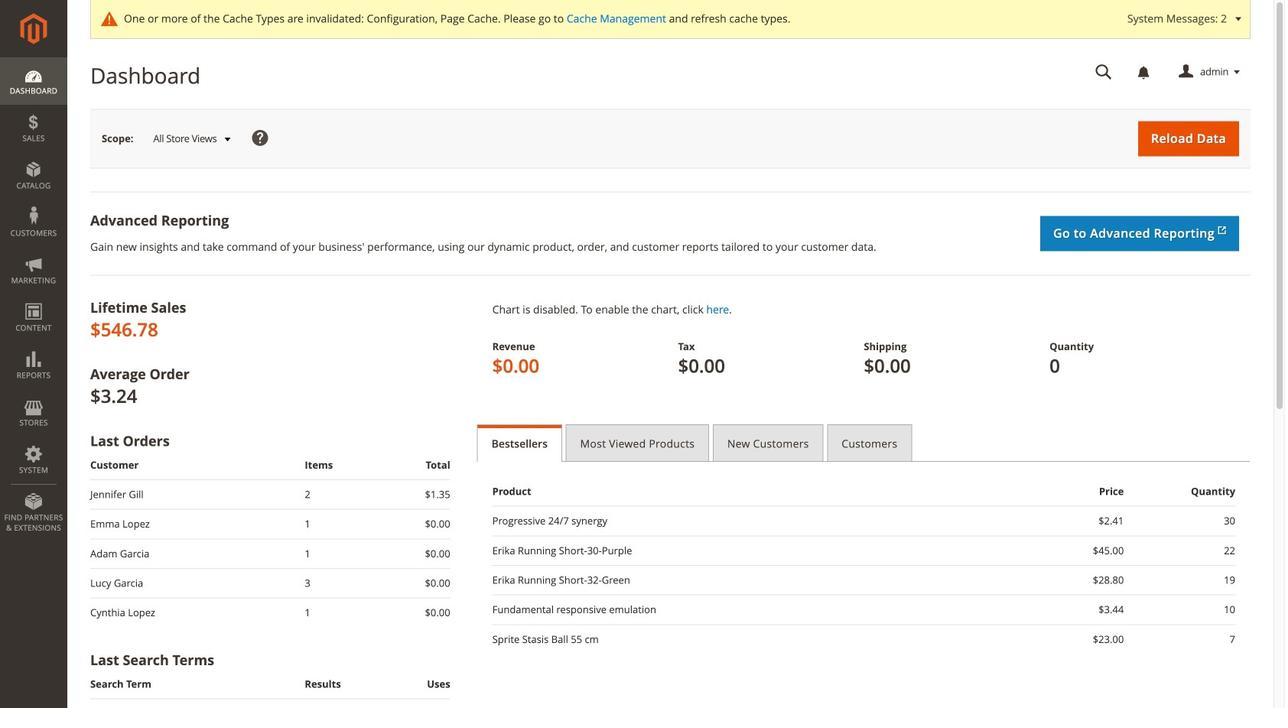 Task type: locate. For each thing, give the bounding box(es) containing it.
None text field
[[1085, 59, 1123, 86]]

tab list
[[477, 425, 1251, 462]]

magento admin panel image
[[20, 13, 47, 44]]

menu bar
[[0, 57, 67, 541]]



